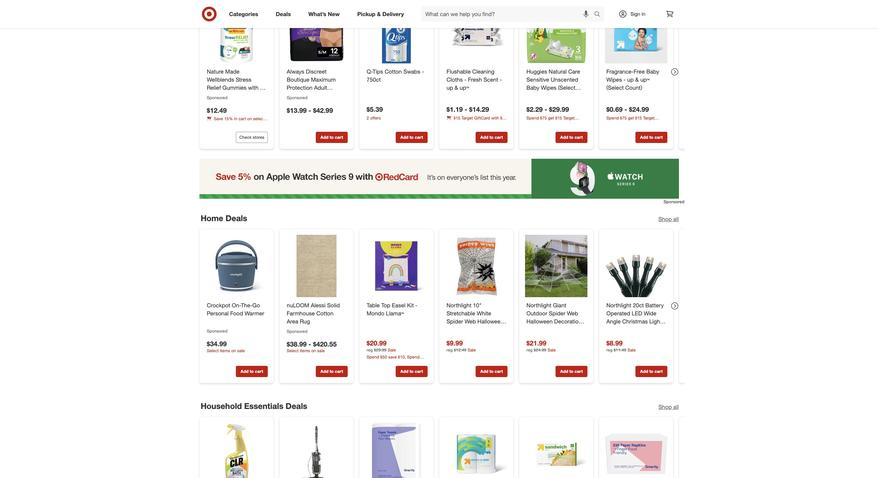 Task type: vqa. For each thing, say whether or not it's contained in the screenshot.
Wipes inside the Huggies Natural Care Sensitive Unscented Baby Wipes (Select Count)
yes



Task type: describe. For each thing, give the bounding box(es) containing it.
$29.99 for -
[[549, 105, 569, 113]]

stretchable
[[447, 310, 475, 317]]

spider inside northlight giant outdoor spider web halloween decoration - 9.8' - white
[[549, 310, 566, 317]]

$24.99 for reg
[[534, 348, 547, 353]]

$5.39
[[367, 105, 383, 113]]

shop all link for household essentials deals
[[659, 404, 679, 412]]

swabs
[[404, 68, 420, 75]]

white for northlight 20ct battery operated led wide angle christmas lights warm white - 9.5' green wire $8.99 reg $11.49 sale
[[623, 326, 637, 333]]

2 spend from the left
[[407, 354, 420, 360]]

easel
[[392, 302, 406, 309]]

$21.99 reg $24.99 sale
[[527, 339, 556, 353]]

cart for nuloom alessi solid farmhouse cotton area rug
[[335, 369, 343, 374]]

$42.99
[[313, 106, 333, 114]]

decoration inside the northlight 10" stretchable white spider web halloween decoration
[[447, 326, 474, 333]]

add to cart for nuloom alessi solid farmhouse cotton area rug
[[321, 369, 343, 374]]

table top easel kit - mondo llama™ link
[[367, 302, 426, 318]]

0 vertical spatial deals
[[276, 10, 291, 17]]

to for nuloom alessi solid farmhouse cotton area rug
[[330, 369, 334, 374]]

reg for $20.99
[[367, 347, 373, 353]]

count) inside fragrance-free baby wipes - up & up™ (select count)
[[626, 84, 643, 91]]

northlight for $9.99
[[447, 302, 472, 309]]

add to cart button for northlight 10" stretchable white spider web halloween decoration
[[476, 366, 508, 377]]

flavor
[[236, 100, 251, 107]]

add to cart button for flushable cleaning cloths - fresh scent - up & up™
[[476, 132, 508, 143]]

750ct
[[367, 76, 381, 83]]

1 vertical spatial deals
[[226, 213, 247, 223]]

northlight inside northlight 20ct battery operated led wide angle christmas lights warm white - 9.5' green wire $8.99 reg $11.49 sale
[[607, 302, 632, 309]]

nature
[[207, 68, 224, 75]]

- inside $38.99 - $420.55 select items on sale
[[309, 340, 311, 348]]

cart inside save 15% in cart on select vitamins & nutrition
[[239, 116, 246, 122]]

discreet
[[306, 68, 327, 75]]

to for always discreet boutique maximum protection adult incontinence underwear for women - peach
[[330, 135, 334, 140]]

$0.69 - $24.99
[[607, 105, 649, 113]]

huggies natural care sensitive unscented baby wipes (select count)
[[527, 68, 580, 99]]

reg for $21.99
[[527, 348, 533, 353]]

lights
[[650, 318, 665, 325]]

what's new link
[[303, 6, 349, 22]]

add to cart button for q-tips cotton swabs - 750ct
[[396, 132, 428, 143]]

alessi
[[311, 302, 326, 309]]

nature made wellblends stress relief gummies with l theanine and gaba - strawberry flavor - 40ct link
[[207, 68, 266, 115]]

cart for northlight giant outdoor spider web halloween decoration - 9.8' - white
[[575, 369, 583, 374]]

stress
[[236, 76, 251, 83]]

to for huggies natural care sensitive unscented baby wipes (select count)
[[570, 135, 574, 140]]

$24.99 for -
[[629, 105, 649, 113]]

wellblends
[[207, 76, 234, 83]]

q-tips cotton swabs - 750ct
[[367, 68, 424, 83]]

always
[[287, 68, 304, 75]]

tips
[[373, 68, 383, 75]]

all for household essentials deals
[[674, 404, 679, 411]]

$34.99 select items on sale
[[207, 340, 245, 353]]

crockpot on-the-go personal food warmer
[[207, 302, 264, 317]]

web inside northlight giant outdoor spider web halloween decoration - 9.8' - white
[[567, 310, 579, 317]]

toys
[[413, 360, 421, 366]]

delivery
[[383, 10, 404, 17]]

add to cart button for northlight giant outdoor spider web halloween decoration - 9.8' - white
[[556, 366, 588, 377]]

kit
[[407, 302, 414, 309]]

warmer
[[245, 310, 264, 317]]

always discreet boutique maximum protection adult incontinence underwear for women - peach
[[287, 68, 344, 115]]

northlight 10" stretchable white spider web halloween decoration link
[[447, 302, 506, 333]]

- left fresh
[[465, 76, 467, 83]]

cart for table top easel kit - mondo llama™
[[415, 369, 423, 374]]

free
[[634, 68, 645, 75]]

up™ inside "flushable cleaning cloths - fresh scent - up & up™"
[[460, 84, 469, 91]]

items inside $34.99 select items on sale
[[220, 348, 230, 353]]

wipes inside huggies natural care sensitive unscented baby wipes (select count)
[[541, 84, 557, 91]]

baby inside fragrance-free baby wipes - up & up™ (select count)
[[647, 68, 660, 75]]

$34.99
[[207, 340, 227, 348]]

add to cart for northlight 10" stretchable white spider web halloween decoration
[[481, 369, 503, 374]]

in inside save 15% in cart on select vitamins & nutrition
[[234, 116, 237, 122]]

sign in link
[[613, 6, 657, 22]]

vitamins
[[207, 122, 222, 128]]

what's
[[309, 10, 327, 17]]

gummies
[[222, 84, 247, 91]]

select inside save 15% in cart on select vitamins & nutrition
[[253, 116, 264, 122]]

& inside fragrance-free baby wipes - up & up™ (select count)
[[636, 76, 639, 83]]

all for home deals
[[674, 216, 679, 223]]

crockpot on-the-go personal food warmer link
[[207, 302, 266, 318]]

items inside $38.99 - $420.55 select items on sale
[[300, 348, 310, 354]]

$14.29
[[469, 105, 489, 113]]

farmhouse
[[287, 310, 315, 317]]

adult
[[314, 84, 327, 91]]

add for nuloom alessi solid farmhouse cotton area rug
[[321, 369, 329, 374]]

women
[[324, 100, 344, 107]]

add for always discreet boutique maximum protection adult incontinence underwear for women - peach
[[321, 135, 329, 140]]

to for table top easel kit - mondo llama™
[[410, 369, 414, 374]]

incontinence
[[287, 92, 319, 99]]

sponsored for $38.99 - $420.55
[[287, 329, 308, 334]]

sponsored for $34.99
[[207, 329, 228, 334]]

household essentials deals
[[201, 401, 308, 411]]

northlight 20ct battery operated led wide angle christmas lights warm white - 9.5' green wire $8.99 reg $11.49 sale
[[607, 302, 665, 353]]

shop for household essentials deals
[[659, 404, 672, 411]]

save 15% in cart on select vitamins & nutrition button
[[207, 116, 268, 128]]

- inside fragrance-free baby wipes - up & up™ (select count)
[[624, 76, 626, 83]]

$8.99
[[607, 339, 623, 347]]

(select inside fragrance-free baby wipes - up & up™ (select count)
[[607, 84, 624, 91]]

sign in
[[631, 11, 646, 17]]

and
[[230, 92, 239, 99]]

boutique
[[287, 76, 310, 83]]

select inside $38.99 - $420.55 select items on sale
[[287, 348, 299, 354]]

check
[[239, 135, 252, 140]]

add to cart button for crockpot on-the-go personal food warmer
[[236, 366, 268, 377]]

cart for always discreet boutique maximum protection adult incontinence underwear for women - peach
[[335, 135, 343, 140]]

- inside the q-tips cotton swabs - 750ct
[[422, 68, 424, 75]]

cotton inside the q-tips cotton swabs - 750ct
[[385, 68, 402, 75]]

$13.99 - $42.99
[[287, 106, 333, 114]]

green
[[607, 334, 622, 341]]

to for crockpot on-the-go personal food warmer
[[250, 369, 254, 374]]

scent
[[484, 76, 498, 83]]

huggies
[[527, 68, 547, 75]]

- left for
[[309, 106, 311, 114]]

$0.69
[[607, 105, 623, 113]]

home deals
[[201, 213, 247, 223]]

northlight 10" stretchable white spider web halloween decoration
[[447, 302, 504, 333]]

gaba
[[241, 92, 256, 99]]

strawberry
[[207, 100, 234, 107]]

cart for crockpot on-the-go personal food warmer
[[255, 369, 263, 374]]

peach
[[291, 108, 306, 115]]

- left angle
[[584, 318, 586, 325]]

cloths
[[447, 76, 463, 83]]

sale for $20.99
[[388, 347, 396, 353]]

white for northlight giant outdoor spider web halloween decoration - 9.8' - white
[[541, 326, 556, 333]]

wipes inside fragrance-free baby wipes - up & up™ (select count)
[[607, 76, 622, 83]]

$50
[[380, 354, 387, 360]]

always discreet boutique maximum protection adult incontinence underwear for women - peach link
[[287, 68, 346, 115]]

0 horizontal spatial $12.49
[[207, 106, 227, 114]]

llama™
[[386, 310, 404, 317]]

baby inside huggies natural care sensitive unscented baby wipes (select count)
[[527, 84, 540, 91]]

q-
[[367, 68, 373, 75]]

40ct
[[207, 108, 218, 115]]

add for q-tips cotton swabs - 750ct
[[401, 135, 409, 140]]

crockpot
[[207, 302, 230, 309]]

to for q-tips cotton swabs - 750ct
[[410, 135, 414, 140]]

- right 9.8'
[[538, 326, 540, 333]]

web inside the northlight 10" stretchable white spider web halloween decoration
[[465, 318, 476, 325]]

white inside the northlight 10" stretchable white spider web halloween decoration
[[477, 310, 491, 317]]

add to cart for huggies natural care sensitive unscented baby wipes (select count)
[[561, 135, 583, 140]]

new
[[328, 10, 340, 17]]

sale inside $34.99 select items on sale
[[237, 348, 245, 353]]

nuloom alessi solid farmhouse cotton area rug link
[[287, 302, 346, 326]]

- inside northlight 20ct battery operated led wide angle christmas lights warm white - 9.5' green wire $8.99 reg $11.49 sale
[[639, 326, 641, 333]]

add for northlight 10" stretchable white spider web halloween decoration
[[481, 369, 489, 374]]

battery
[[646, 302, 664, 309]]

natural
[[549, 68, 567, 75]]

sale for $9.99
[[468, 348, 476, 353]]

decoration inside northlight giant outdoor spider web halloween decoration - 9.8' - white
[[555, 318, 582, 325]]



Task type: locate. For each thing, give the bounding box(es) containing it.
disposable paper napkins - 230ct - smartly™ image
[[605, 423, 668, 479], [605, 423, 668, 479]]

0 vertical spatial $12.49
[[207, 106, 227, 114]]

& inside save 15% in cart on select vitamins & nutrition
[[224, 122, 226, 128]]

1 vertical spatial spider
[[447, 318, 463, 325]]

0 horizontal spatial web
[[465, 318, 476, 325]]

0 vertical spatial count)
[[626, 84, 643, 91]]

reg inside $21.99 reg $24.99 sale
[[527, 348, 533, 353]]

0 vertical spatial web
[[567, 310, 579, 317]]

northlight inside northlight giant outdoor spider web halloween decoration - 9.8' - white
[[527, 302, 552, 309]]

check stores button
[[236, 132, 268, 143]]

northlight giant outdoor spider web halloween decoration - 9.8' - white image
[[525, 235, 588, 297], [525, 235, 588, 297]]

0 horizontal spatial wipes
[[541, 84, 557, 91]]

reg inside $9.99 reg $12.49 sale
[[447, 348, 453, 353]]

0 horizontal spatial spider
[[447, 318, 463, 325]]

cotton down alessi
[[316, 310, 334, 317]]

up™ down free
[[641, 76, 650, 83]]

1 halloween from the left
[[478, 318, 504, 325]]

white
[[477, 310, 491, 317], [541, 326, 556, 333], [623, 326, 637, 333]]

0 horizontal spatial cotton
[[316, 310, 334, 317]]

$12.49 up save
[[207, 106, 227, 114]]

up inside fragrance-free baby wipes - up & up™ (select count)
[[628, 76, 634, 83]]

1 vertical spatial baby
[[527, 84, 540, 91]]

2 (select from the left
[[607, 84, 624, 91]]

0 vertical spatial shop all link
[[659, 215, 679, 223]]

$29.99 inside $20.99 reg $29.99 sale spend $50 save $10, spend $100 save $25 on select toys
[[374, 347, 387, 353]]

decoration up $9.99
[[447, 326, 474, 333]]

0 vertical spatial in
[[642, 11, 646, 17]]

1 vertical spatial shop
[[659, 404, 672, 411]]

1 vertical spatial count)
[[527, 92, 544, 99]]

1 horizontal spatial save
[[388, 354, 397, 360]]

shop all for home deals
[[659, 216, 679, 223]]

cart for flushable cleaning cloths - fresh scent - up & up™
[[495, 135, 503, 140]]

$11.49
[[614, 348, 627, 353]]

1 vertical spatial all
[[674, 404, 679, 411]]

2 all from the top
[[674, 404, 679, 411]]

1 vertical spatial shop all
[[659, 404, 679, 411]]

1 vertical spatial decoration
[[447, 326, 474, 333]]

save
[[214, 116, 223, 122]]

0 vertical spatial up™
[[641, 76, 650, 83]]

sponsored for $12.49
[[207, 95, 228, 100]]

add to cart for table top easel kit - mondo llama™
[[401, 369, 423, 374]]

1 vertical spatial select
[[401, 360, 412, 366]]

save up $25 at the bottom left of page
[[388, 354, 397, 360]]

add to cart for flushable cleaning cloths - fresh scent - up & up™
[[481, 135, 503, 140]]

flushable
[[447, 68, 471, 75]]

in up nutrition
[[234, 116, 237, 122]]

select up stores
[[253, 116, 264, 122]]

0 horizontal spatial items
[[220, 348, 230, 353]]

0 horizontal spatial count)
[[527, 92, 544, 99]]

0 horizontal spatial white
[[477, 310, 491, 317]]

sale inside $21.99 reg $24.99 sale
[[548, 348, 556, 353]]

add for fragrance-free baby wipes - up & up™ (select count)
[[641, 135, 649, 140]]

- right scent
[[500, 76, 502, 83]]

halloween down 10"
[[478, 318, 504, 325]]

1 vertical spatial $24.99
[[534, 348, 547, 353]]

northlight up operated
[[607, 302, 632, 309]]

flushable cleaning cloths - fresh scent - up & up™ link
[[447, 68, 506, 92]]

0 horizontal spatial select
[[207, 348, 219, 353]]

reg inside $20.99 reg $29.99 sale spend $50 save $10, spend $100 save $25 on select toys
[[367, 347, 373, 353]]

care
[[569, 68, 580, 75]]

northlight 20ct battery operated led wide angle christmas lights warm white - 9.5' green wire image
[[605, 235, 668, 297], [605, 235, 668, 297]]

q-tips cotton swabs - 750ct image
[[365, 1, 428, 64], [365, 1, 428, 64]]

0 horizontal spatial sale
[[237, 348, 245, 353]]

- right $1.19
[[465, 105, 468, 113]]

2 horizontal spatial white
[[623, 326, 637, 333]]

sale inside northlight 20ct battery operated led wide angle christmas lights warm white - 9.5' green wire $8.99 reg $11.49 sale
[[628, 348, 636, 353]]

1 shop all link from the top
[[659, 215, 679, 223]]

1 horizontal spatial $29.99
[[549, 105, 569, 113]]

pickup & delivery link
[[352, 6, 413, 22]]

0 vertical spatial all
[[674, 216, 679, 223]]

sign
[[631, 11, 641, 17]]

shop for home deals
[[659, 216, 672, 223]]

wipes
[[607, 76, 622, 83], [541, 84, 557, 91]]

add to cart for crockpot on-the-go personal food warmer
[[241, 369, 263, 374]]

count) up '$2.29'
[[527, 92, 544, 99]]

$29.99 up $50
[[374, 347, 387, 353]]

halloween inside the northlight 10" stretchable white spider web halloween decoration
[[478, 318, 504, 325]]

on inside save 15% in cart on select vitamins & nutrition
[[247, 116, 252, 122]]

$9.99
[[447, 339, 463, 347]]

fragrance-free baby wipes - up & up™ (select count)
[[607, 68, 660, 91]]

shop all for household essentials deals
[[659, 404, 679, 411]]

0 vertical spatial cotton
[[385, 68, 402, 75]]

search button
[[591, 6, 608, 23]]

always discreet boutique maximum protection adult incontinence underwear for women - peach image
[[285, 1, 348, 64], [285, 1, 348, 64]]

- right '$2.29'
[[545, 105, 548, 113]]

unscented
[[551, 76, 579, 83]]

count) inside huggies natural care sensitive unscented baby wipes (select count)
[[527, 92, 544, 99]]

sandwich storage bags - up & up™ image
[[525, 423, 588, 479], [525, 423, 588, 479]]

spend $50 save $10, spend $100 save $25 on select toys button
[[367, 354, 428, 366]]

household
[[201, 401, 242, 411]]

select down the $38.99
[[287, 348, 299, 354]]

$100
[[367, 360, 376, 366]]

operated
[[607, 310, 631, 317]]

select down $34.99
[[207, 348, 219, 353]]

2 vertical spatial deals
[[286, 401, 308, 411]]

add to cart for q-tips cotton swabs - 750ct
[[401, 135, 423, 140]]

table top easel kit - mondo llama™
[[367, 302, 418, 317]]

2 sale from the left
[[468, 348, 476, 353]]

cotton right tips on the left
[[385, 68, 402, 75]]

save down $50
[[377, 360, 386, 366]]

flushable cleaning cloths - fresh scent - up & up™
[[447, 68, 502, 91]]

1 horizontal spatial cotton
[[385, 68, 402, 75]]

rug
[[300, 318, 310, 325]]

decoration down giant in the right of the page
[[555, 318, 582, 325]]

white inside northlight 20ct battery operated led wide angle christmas lights warm white - 9.5' green wire $8.99 reg $11.49 sale
[[623, 326, 637, 333]]

to for northlight giant outdoor spider web halloween decoration - 9.8' - white
[[570, 369, 574, 374]]

2 halloween from the left
[[527, 318, 553, 325]]

count)
[[626, 84, 643, 91], [527, 92, 544, 99]]

wide
[[644, 310, 657, 317]]

baby
[[647, 68, 660, 75], [527, 84, 540, 91]]

$24.99 right $0.69
[[629, 105, 649, 113]]

deals link
[[270, 6, 300, 22]]

flushable cleaning cloths - fresh scent - up & up™ image
[[445, 1, 508, 64], [445, 1, 508, 64]]

relief
[[207, 84, 221, 91]]

select inside $20.99 reg $29.99 sale spend $50 save $10, spend $100 save $25 on select toys
[[401, 360, 412, 366]]

on inside $38.99 - $420.55 select items on sale
[[311, 348, 316, 354]]

$38.99
[[287, 340, 307, 348]]

1 horizontal spatial in
[[642, 11, 646, 17]]

white right 9.8'
[[541, 326, 556, 333]]

for
[[316, 100, 323, 107]]

1 vertical spatial cotton
[[316, 310, 334, 317]]

0 vertical spatial decoration
[[555, 318, 582, 325]]

1 horizontal spatial wipes
[[607, 76, 622, 83]]

4 reg from the left
[[607, 348, 613, 353]]

4 sale from the left
[[628, 348, 636, 353]]

1 horizontal spatial items
[[300, 348, 310, 354]]

halloween inside northlight giant outdoor spider web halloween decoration - 9.8' - white
[[527, 318, 553, 325]]

1 vertical spatial up
[[447, 84, 453, 91]]

1 reg from the left
[[367, 347, 373, 353]]

1 vertical spatial web
[[465, 318, 476, 325]]

spider down stretchable
[[447, 318, 463, 325]]

& right pickup at top
[[377, 10, 381, 17]]

white down 10"
[[477, 310, 491, 317]]

0 horizontal spatial up™
[[460, 84, 469, 91]]

2 reg from the left
[[447, 348, 453, 353]]

cart for fragrance-free baby wipes - up & up™ (select count)
[[655, 135, 663, 140]]

deals right essentials
[[286, 401, 308, 411]]

up down the cloths
[[447, 84, 453, 91]]

items down $34.99
[[220, 348, 230, 353]]

$12.49 down $9.99
[[454, 348, 467, 353]]

fragrance-
[[607, 68, 634, 75]]

0 horizontal spatial spend
[[367, 354, 379, 360]]

- down with
[[258, 92, 260, 99]]

items down the $38.99
[[300, 348, 310, 354]]

0 horizontal spatial $29.99
[[374, 347, 387, 353]]

1 vertical spatial shop all link
[[659, 404, 679, 412]]

$29.99 for reg
[[374, 347, 387, 353]]

shop all link for home deals
[[659, 215, 679, 223]]

pickup
[[358, 10, 376, 17]]

2 northlight from the left
[[527, 302, 552, 309]]

in inside the sign in link
[[642, 11, 646, 17]]

$12.49 inside $9.99 reg $12.49 sale
[[454, 348, 467, 353]]

reg for $9.99
[[447, 348, 453, 353]]

0 vertical spatial wipes
[[607, 76, 622, 83]]

1 vertical spatial $29.99
[[374, 347, 387, 353]]

the-
[[241, 302, 252, 309]]

select inside $34.99 select items on sale
[[207, 348, 219, 353]]

$5.39 2 offers
[[367, 105, 383, 121]]

1 horizontal spatial northlight
[[527, 302, 552, 309]]

cart for q-tips cotton swabs - 750ct
[[415, 135, 423, 140]]

1 vertical spatial in
[[234, 116, 237, 122]]

1 horizontal spatial spend
[[407, 354, 420, 360]]

huggies natural care sensitive unscented baby wipes (select count) link
[[527, 68, 586, 99]]

9.8'
[[527, 326, 536, 333]]

1 shop all from the top
[[659, 216, 679, 223]]

halloween down 'outdoor'
[[527, 318, 553, 325]]

reg down $8.99
[[607, 348, 613, 353]]

add to cart button for fragrance-free baby wipes - up & up™ (select count)
[[636, 132, 668, 143]]

baby right free
[[647, 68, 660, 75]]

add to cart for fragrance-free baby wipes - up & up™ (select count)
[[641, 135, 663, 140]]

select
[[207, 348, 219, 353], [287, 348, 299, 354]]

reg inside northlight 20ct battery operated led wide angle christmas lights warm white - 9.5' green wire $8.99 reg $11.49 sale
[[607, 348, 613, 353]]

add to cart button for nuloom alessi solid farmhouse cotton area rug
[[316, 366, 348, 377]]

1 vertical spatial $12.49
[[454, 348, 467, 353]]

0 vertical spatial shop
[[659, 216, 672, 223]]

reg down $20.99
[[367, 347, 373, 353]]

- right kit on the bottom of the page
[[416, 302, 418, 309]]

0 vertical spatial shop all
[[659, 216, 679, 223]]

up inside "flushable cleaning cloths - fresh scent - up & up™"
[[447, 84, 453, 91]]

add to cart button for table top easel kit - mondo llama™
[[396, 366, 428, 377]]

sale inside $20.99 reg $29.99 sale spend $50 save $10, spend $100 save $25 on select toys
[[388, 347, 396, 353]]

northlight up stretchable
[[447, 302, 472, 309]]

in
[[642, 11, 646, 17], [234, 116, 237, 122]]

top
[[381, 302, 390, 309]]

led
[[632, 310, 643, 317]]

northlight inside the northlight 10" stretchable white spider web halloween decoration
[[447, 302, 472, 309]]

add to cart button for always discreet boutique maximum protection adult incontinence underwear for women - peach
[[316, 132, 348, 143]]

spider inside the northlight 10" stretchable white spider web halloween decoration
[[447, 318, 463, 325]]

0 horizontal spatial northlight
[[447, 302, 472, 309]]

0 horizontal spatial select
[[253, 116, 264, 122]]

(select down "fragrance-"
[[607, 84, 624, 91]]

nuloom alessi solid farmhouse cotton area rug
[[287, 302, 340, 325]]

huggies natural care sensitive unscented baby wipes (select count) image
[[525, 1, 588, 64], [525, 1, 588, 64]]

1 vertical spatial up™
[[460, 84, 469, 91]]

add for northlight giant outdoor spider web halloween decoration - 9.8' - white
[[561, 369, 569, 374]]

cleaning
[[473, 68, 495, 75]]

add for crockpot on-the-go personal food warmer
[[241, 369, 249, 374]]

- down gaba
[[253, 100, 255, 107]]

add to cart for always discreet boutique maximum protection adult incontinence underwear for women - peach
[[321, 135, 343, 140]]

1 horizontal spatial sale
[[317, 348, 325, 354]]

0 vertical spatial save
[[388, 354, 397, 360]]

to for northlight 10" stretchable white spider web halloween decoration
[[490, 369, 494, 374]]

- left peach
[[287, 108, 289, 115]]

2 shop from the top
[[659, 404, 672, 411]]

wire
[[624, 334, 635, 341]]

(select inside huggies natural care sensitive unscented baby wipes (select count)
[[558, 84, 576, 91]]

clr brilliant bath foaming action cleaner - 26 fl oz image
[[205, 423, 268, 479], [205, 423, 268, 479]]

l
[[260, 84, 263, 91]]

0 horizontal spatial up
[[447, 84, 453, 91]]

warm
[[607, 326, 621, 333]]

1 horizontal spatial select
[[401, 360, 412, 366]]

sale down the northlight 10" stretchable white spider web halloween decoration
[[468, 348, 476, 353]]

$9.99 reg $12.49 sale
[[447, 339, 476, 353]]

make-a-size paper towels - up & up™ image
[[445, 423, 508, 479], [445, 423, 508, 479]]

select down $10,
[[401, 360, 412, 366]]

wipes down the sensitive at the right top
[[541, 84, 557, 91]]

spend up $100
[[367, 354, 379, 360]]

1 horizontal spatial halloween
[[527, 318, 553, 325]]

giant
[[553, 302, 567, 309]]

(select down unscented
[[558, 84, 576, 91]]

1 horizontal spatial count)
[[626, 84, 643, 91]]

1 horizontal spatial select
[[287, 348, 299, 354]]

-
[[422, 68, 424, 75], [465, 76, 467, 83], [500, 76, 502, 83], [624, 76, 626, 83], [258, 92, 260, 99], [253, 100, 255, 107], [465, 105, 468, 113], [545, 105, 548, 113], [625, 105, 628, 113], [309, 106, 311, 114], [287, 108, 289, 115], [416, 302, 418, 309], [584, 318, 586, 325], [538, 326, 540, 333], [639, 326, 641, 333], [309, 340, 311, 348]]

$29.99 right '$2.29'
[[549, 105, 569, 113]]

1 horizontal spatial spider
[[549, 310, 566, 317]]

1 vertical spatial wipes
[[541, 84, 557, 91]]

2 shop all link from the top
[[659, 404, 679, 412]]

mondo
[[367, 310, 385, 317]]

what's new
[[309, 10, 340, 17]]

to for fragrance-free baby wipes - up & up™ (select count)
[[650, 135, 654, 140]]

to for flushable cleaning cloths - fresh scent - up & up™
[[490, 135, 494, 140]]

on-
[[232, 302, 241, 309]]

nature made wellblends stress relief gummies with l theanine and gaba - strawberry flavor - 40ct
[[207, 68, 263, 115]]

make-a-size paper towels - smartly™ image
[[365, 423, 428, 479], [365, 423, 428, 479]]

2 shop all from the top
[[659, 404, 679, 411]]

1 horizontal spatial up
[[628, 76, 634, 83]]

0 horizontal spatial halloween
[[478, 318, 504, 325]]

&
[[377, 10, 381, 17], [636, 76, 639, 83], [455, 84, 458, 91], [224, 122, 226, 128]]

20ct
[[633, 302, 644, 309]]

2 horizontal spatial northlight
[[607, 302, 632, 309]]

& down free
[[636, 76, 639, 83]]

nature made wellblends stress relief gummies with l theanine and gaba - strawberry flavor - 40ct image
[[205, 1, 268, 64], [205, 1, 268, 64]]

1 horizontal spatial (select
[[607, 84, 624, 91]]

decoration
[[555, 318, 582, 325], [447, 326, 474, 333]]

$25
[[387, 360, 394, 366]]

food
[[230, 310, 243, 317]]

1 horizontal spatial $24.99
[[629, 105, 649, 113]]

sale for $21.99
[[548, 348, 556, 353]]

on inside $20.99 reg $29.99 sale spend $50 save $10, spend $100 save $25 on select toys
[[395, 360, 400, 366]]

sale right $11.49
[[628, 348, 636, 353]]

& down 15%
[[224, 122, 226, 128]]

table
[[367, 302, 380, 309]]

northlight 10" stretchable white spider web halloween decoration image
[[445, 235, 508, 297], [445, 235, 508, 297]]

1 horizontal spatial $12.49
[[454, 348, 467, 353]]

$24.99 inside $21.99 reg $24.99 sale
[[534, 348, 547, 353]]

on inside $34.99 select items on sale
[[231, 348, 236, 353]]

christmas
[[623, 318, 648, 325]]

0 vertical spatial spider
[[549, 310, 566, 317]]

3 reg from the left
[[527, 348, 533, 353]]

1 horizontal spatial up™
[[641, 76, 650, 83]]

0 horizontal spatial save
[[377, 360, 386, 366]]

- inside always discreet boutique maximum protection adult incontinence underwear for women - peach
[[287, 108, 289, 115]]

go
[[252, 302, 260, 309]]

fragrance-free baby wipes - up & up™ (select count) image
[[605, 1, 668, 64], [605, 1, 668, 64]]

count) down free
[[626, 84, 643, 91]]

reg down $9.99
[[447, 348, 453, 353]]

0 horizontal spatial (select
[[558, 84, 576, 91]]

sale up spend $50 save $10, spend $100 save $25 on select toys button
[[388, 347, 396, 353]]

white inside northlight giant outdoor spider web halloween decoration - 9.8' - white
[[541, 326, 556, 333]]

cart for huggies natural care sensitive unscented baby wipes (select count)
[[575, 135, 583, 140]]

add for flushable cleaning cloths - fresh scent - up & up™
[[481, 135, 489, 140]]

0 horizontal spatial baby
[[527, 84, 540, 91]]

cart for northlight 10" stretchable white spider web halloween decoration
[[495, 369, 503, 374]]

up
[[628, 76, 634, 83], [447, 84, 453, 91]]

& down the cloths
[[455, 84, 458, 91]]

personal
[[207, 310, 229, 317]]

in right sign
[[642, 11, 646, 17]]

reg down $21.99
[[527, 348, 533, 353]]

advertisement region
[[194, 159, 685, 199]]

pickup & delivery
[[358, 10, 404, 17]]

- down "fragrance-"
[[624, 76, 626, 83]]

spend up toys
[[407, 354, 420, 360]]

protection
[[287, 84, 313, 91]]

1 sale from the left
[[388, 347, 396, 353]]

0 horizontal spatial decoration
[[447, 326, 474, 333]]

- left 9.5'
[[639, 326, 641, 333]]

1 shop from the top
[[659, 216, 672, 223]]

1 all from the top
[[674, 216, 679, 223]]

1 northlight from the left
[[447, 302, 472, 309]]

sale inside $38.99 - $420.55 select items on sale
[[317, 348, 325, 354]]

(select
[[558, 84, 576, 91], [607, 84, 624, 91]]

1 (select from the left
[[558, 84, 576, 91]]

9.5'
[[643, 326, 652, 333]]

3 northlight from the left
[[607, 302, 632, 309]]

$13.99
[[287, 106, 307, 114]]

0 vertical spatial baby
[[647, 68, 660, 75]]

1 spend from the left
[[367, 354, 379, 360]]

0 horizontal spatial $24.99
[[534, 348, 547, 353]]

- right swabs
[[422, 68, 424, 75]]

categories link
[[223, 6, 267, 22]]

deals right home
[[226, 213, 247, 223]]

check stores
[[239, 135, 264, 140]]

up™ inside fragrance-free baby wipes - up & up™ (select count)
[[641, 76, 650, 83]]

shark navigator swivel pro pet upright vacuum with self-cleaning brushroll - zu51 image
[[285, 423, 348, 479], [285, 423, 348, 479]]

up down free
[[628, 76, 634, 83]]

white up wire at bottom right
[[623, 326, 637, 333]]

home
[[201, 213, 223, 223]]

up™ down the cloths
[[460, 84, 469, 91]]

$1.19 - $14.29
[[447, 105, 489, 113]]

baby down the sensitive at the right top
[[527, 84, 540, 91]]

sale down northlight giant outdoor spider web halloween decoration - 9.8' - white
[[548, 348, 556, 353]]

0 vertical spatial $24.99
[[629, 105, 649, 113]]

$24.99 down $21.99
[[534, 348, 547, 353]]

northlight for $21.99
[[527, 302, 552, 309]]

nuloom alessi solid farmhouse cotton area rug image
[[285, 235, 348, 297], [285, 235, 348, 297]]

add to cart button for huggies natural care sensitive unscented baby wipes (select count)
[[556, 132, 588, 143]]

- right $0.69
[[625, 105, 628, 113]]

table top easel kit - mondo llama™ image
[[365, 235, 428, 297], [365, 235, 428, 297]]

0 vertical spatial up
[[628, 76, 634, 83]]

What can we help you find? suggestions appear below search field
[[422, 6, 596, 22]]

- inside table top easel kit - mondo llama™
[[416, 302, 418, 309]]

add for huggies natural care sensitive unscented baby wipes (select count)
[[561, 135, 569, 140]]

made
[[225, 68, 240, 75]]

0 vertical spatial select
[[253, 116, 264, 122]]

1 vertical spatial save
[[377, 360, 386, 366]]

1 horizontal spatial decoration
[[555, 318, 582, 325]]

northlight up 'outdoor'
[[527, 302, 552, 309]]

0 horizontal spatial in
[[234, 116, 237, 122]]

3 sale from the left
[[548, 348, 556, 353]]

deals left what's
[[276, 10, 291, 17]]

1 horizontal spatial white
[[541, 326, 556, 333]]

wipes down "fragrance-"
[[607, 76, 622, 83]]

add to cart for northlight giant outdoor spider web halloween decoration - 9.8' - white
[[561, 369, 583, 374]]

cotton inside nuloom alessi solid farmhouse cotton area rug
[[316, 310, 334, 317]]

categories
[[229, 10, 258, 17]]

10"
[[473, 302, 482, 309]]

area
[[287, 318, 298, 325]]

1 horizontal spatial web
[[567, 310, 579, 317]]

add for table top easel kit - mondo llama™
[[401, 369, 409, 374]]

- right the $38.99
[[309, 340, 311, 348]]

crockpot on-the-go personal food warmer image
[[205, 235, 268, 297], [205, 235, 268, 297]]

& inside "flushable cleaning cloths - fresh scent - up & up™"
[[455, 84, 458, 91]]

0 vertical spatial $29.99
[[549, 105, 569, 113]]

solid
[[327, 302, 340, 309]]

spider down giant in the right of the page
[[549, 310, 566, 317]]

sale inside $9.99 reg $12.49 sale
[[468, 348, 476, 353]]

1 horizontal spatial baby
[[647, 68, 660, 75]]



